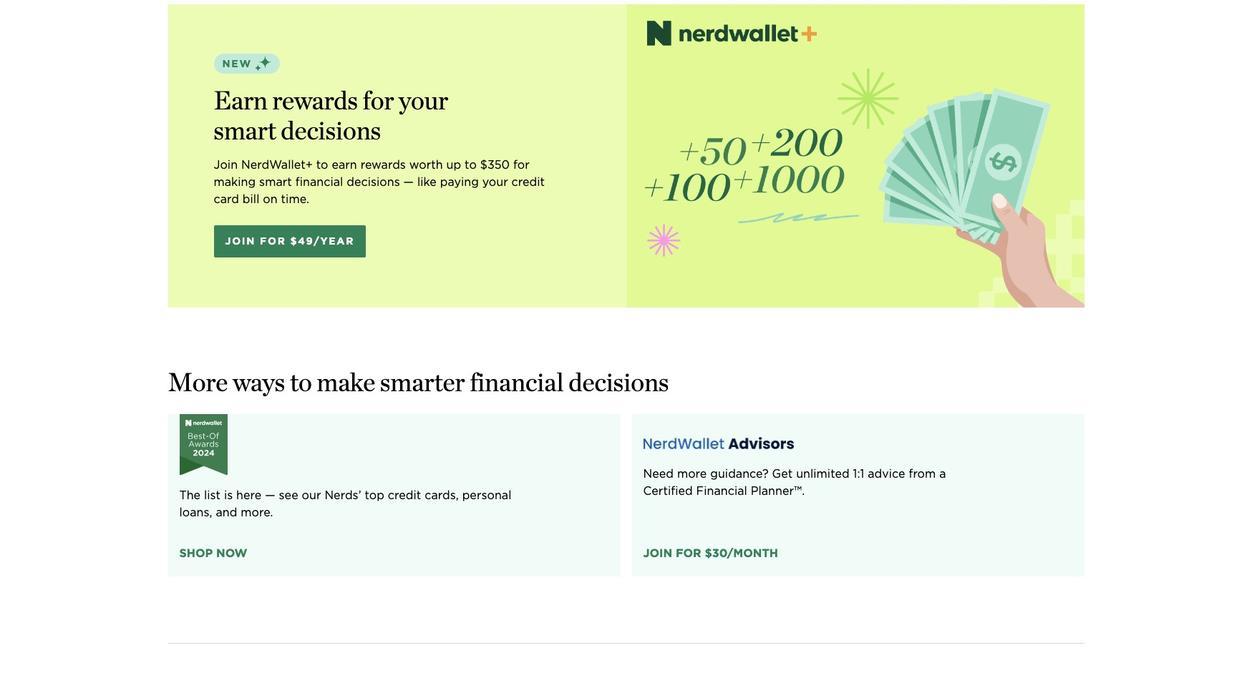 Task type: locate. For each thing, give the bounding box(es) containing it.
1 vertical spatial your
[[482, 176, 508, 189]]

1 vertical spatial —
[[265, 489, 275, 502]]

rewards inside join nerdwallet+ to earn rewards worth up to $350 for making smart financial decisions — like paying your credit card bill on time.
[[361, 158, 406, 172]]

2 horizontal spatial for
[[513, 158, 530, 172]]

for
[[676, 547, 701, 560]]

cards,
[[425, 489, 459, 502]]

0 vertical spatial for
[[363, 85, 394, 116]]

your inside earn rewards for your smart decisions
[[399, 85, 448, 116]]

0 horizontal spatial financial
[[295, 176, 343, 189]]

0 vertical spatial smart
[[214, 115, 276, 146]]

earn rewards for your smart decisions
[[214, 85, 448, 146]]

1 vertical spatial smart
[[259, 176, 292, 189]]

1 horizontal spatial to
[[316, 158, 328, 172]]

0 vertical spatial financial
[[295, 176, 343, 189]]

rewards right earn on the top left of page
[[361, 158, 406, 172]]

— left "like"
[[403, 176, 414, 189]]

0 horizontal spatial your
[[399, 85, 448, 116]]

smart
[[214, 115, 276, 146], [259, 176, 292, 189]]

0 horizontal spatial rewards
[[272, 85, 358, 116]]

need
[[643, 467, 674, 481]]

2 vertical spatial for
[[260, 236, 286, 247]]

see
[[279, 489, 298, 502]]

credit right "top"
[[388, 489, 421, 502]]

0 vertical spatial —
[[403, 176, 414, 189]]

0 vertical spatial credit
[[512, 176, 545, 189]]

smart up join
[[214, 115, 276, 146]]

worth
[[409, 158, 443, 172]]

shop now
[[179, 547, 247, 560]]

earn
[[214, 85, 268, 116]]

1 horizontal spatial your
[[482, 176, 508, 189]]

guidance?
[[710, 467, 769, 481]]

credit
[[512, 176, 545, 189], [388, 489, 421, 502]]

1 horizontal spatial rewards
[[361, 158, 406, 172]]

1 horizontal spatial for
[[363, 85, 394, 116]]

top
[[365, 489, 384, 502]]

$49/year
[[290, 236, 354, 247]]

for
[[363, 85, 394, 116], [513, 158, 530, 172], [260, 236, 286, 247]]

rewards
[[272, 85, 358, 116], [361, 158, 406, 172]]

financial inside join nerdwallet+ to earn rewards worth up to $350 for making smart financial decisions — like paying your credit card bill on time.
[[295, 176, 343, 189]]

paying
[[440, 176, 479, 189]]

join for $30/month
[[643, 547, 778, 560]]

to for rewards
[[316, 158, 328, 172]]

2 horizontal spatial to
[[465, 158, 477, 172]]

your
[[399, 85, 448, 116], [482, 176, 508, 189]]

— left see
[[265, 489, 275, 502]]

join for $49/year link
[[214, 226, 366, 258]]

advice
[[868, 467, 905, 481]]

smart down nerdwallet+
[[259, 176, 292, 189]]

boa 2024 image
[[179, 414, 227, 476]]

to right "up"
[[465, 158, 477, 172]]

nw advisors image
[[643, 437, 794, 450]]

0 horizontal spatial to
[[290, 366, 312, 398]]

earn
[[332, 158, 357, 172]]

$350
[[480, 158, 510, 172]]

0 vertical spatial your
[[399, 85, 448, 116]]

your down $350
[[482, 176, 508, 189]]

—
[[403, 176, 414, 189], [265, 489, 275, 502]]

now
[[216, 547, 247, 560]]

nerds'
[[325, 489, 361, 502]]

time.
[[281, 193, 309, 206]]

1 vertical spatial rewards
[[361, 158, 406, 172]]

1:1
[[853, 467, 864, 481]]

0 vertical spatial rewards
[[272, 85, 358, 116]]

decisions
[[281, 115, 381, 146], [347, 176, 400, 189], [569, 366, 669, 398]]

bill
[[243, 193, 259, 206]]

card
[[214, 193, 239, 206]]

financial
[[295, 176, 343, 189], [470, 366, 564, 398]]

the
[[179, 489, 201, 502]]

1 horizontal spatial —
[[403, 176, 414, 189]]

1 vertical spatial for
[[513, 158, 530, 172]]

0 horizontal spatial credit
[[388, 489, 421, 502]]

for inside earn rewards for your smart decisions
[[363, 85, 394, 116]]

0 horizontal spatial —
[[265, 489, 275, 502]]

1 vertical spatial credit
[[388, 489, 421, 502]]

$30/month
[[705, 547, 778, 560]]

making
[[214, 176, 256, 189]]

credit right paying
[[512, 176, 545, 189]]

rewards up earn on the top left of page
[[272, 85, 358, 116]]

to left earn on the top left of page
[[316, 158, 328, 172]]

1 vertical spatial decisions
[[347, 176, 400, 189]]

1 vertical spatial financial
[[470, 366, 564, 398]]

2 vertical spatial decisions
[[569, 366, 669, 398]]

to right 'ways'
[[290, 366, 312, 398]]

to
[[316, 158, 328, 172], [465, 158, 477, 172], [290, 366, 312, 398]]

get
[[772, 467, 793, 481]]

your up worth
[[399, 85, 448, 116]]

shop
[[179, 547, 213, 560]]

0 vertical spatial decisions
[[281, 115, 381, 146]]

1 horizontal spatial credit
[[512, 176, 545, 189]]



Task type: vqa. For each thing, say whether or not it's contained in the screenshot.
our
yes



Task type: describe. For each thing, give the bounding box(es) containing it.
nerdwallet+
[[241, 158, 313, 172]]

for inside join nerdwallet+ to earn rewards worth up to $350 for making smart financial decisions — like paying your credit card bill on time.
[[513, 158, 530, 172]]

join
[[225, 236, 256, 247]]

planner™.
[[751, 485, 805, 498]]

from
[[909, 467, 936, 481]]

more
[[677, 467, 707, 481]]

a
[[939, 467, 946, 481]]

on
[[263, 193, 278, 206]]

list
[[204, 489, 221, 502]]

make
[[317, 366, 375, 398]]

credit inside "the list is here — see our nerds' top credit cards, personal loans, and more."
[[388, 489, 421, 502]]

and
[[216, 506, 237, 520]]

unlimited
[[796, 467, 850, 481]]

shop now link
[[179, 545, 247, 563]]

rewards inside earn rewards for your smart decisions
[[272, 85, 358, 116]]

the list is here — see our nerds' top credit cards, personal loans, and more.
[[179, 489, 511, 520]]

personal
[[462, 489, 511, 502]]

join
[[643, 547, 672, 560]]

join for $49/year
[[225, 236, 354, 247]]

more ways to make smarter financial decisions
[[168, 366, 669, 398]]

1 horizontal spatial financial
[[470, 366, 564, 398]]

financial
[[696, 485, 747, 498]]

your inside join nerdwallet+ to earn rewards worth up to $350 for making smart financial decisions — like paying your credit card bill on time.
[[482, 176, 508, 189]]

join nerdwallet+ to earn rewards worth up to $350 for making smart financial decisions — like paying your credit card bill on time.
[[214, 158, 545, 206]]

like
[[417, 176, 437, 189]]

more
[[168, 366, 228, 398]]

decisions inside join nerdwallet+ to earn rewards worth up to $350 for making smart financial decisions — like paying your credit card bill on time.
[[347, 176, 400, 189]]

to for smarter
[[290, 366, 312, 398]]

new
[[222, 58, 252, 69]]

— inside "the list is here — see our nerds' top credit cards, personal loans, and more."
[[265, 489, 275, 502]]

join for $30/month link
[[643, 545, 778, 563]]

credit inside join nerdwallet+ to earn rewards worth up to $350 for making smart financial decisions — like paying your credit card bill on time.
[[512, 176, 545, 189]]

certified
[[643, 485, 693, 498]]

smart inside earn rewards for your smart decisions
[[214, 115, 276, 146]]

is
[[224, 489, 233, 502]]

here
[[236, 489, 262, 502]]

more.
[[241, 506, 273, 520]]

ways
[[233, 366, 285, 398]]

up
[[446, 158, 461, 172]]

smarter
[[380, 366, 465, 398]]

decisions inside earn rewards for your smart decisions
[[281, 115, 381, 146]]

0 horizontal spatial for
[[260, 236, 286, 247]]

loans,
[[179, 506, 212, 520]]

join
[[214, 158, 238, 172]]

— inside join nerdwallet+ to earn rewards worth up to $350 for making smart financial decisions — like paying your credit card bill on time.
[[403, 176, 414, 189]]

our
[[302, 489, 321, 502]]

smart inside join nerdwallet+ to earn rewards worth up to $350 for making smart financial decisions — like paying your credit card bill on time.
[[259, 176, 292, 189]]

need more guidance? get unlimited 1:1 advice from a certified financial planner™.
[[643, 467, 946, 498]]



